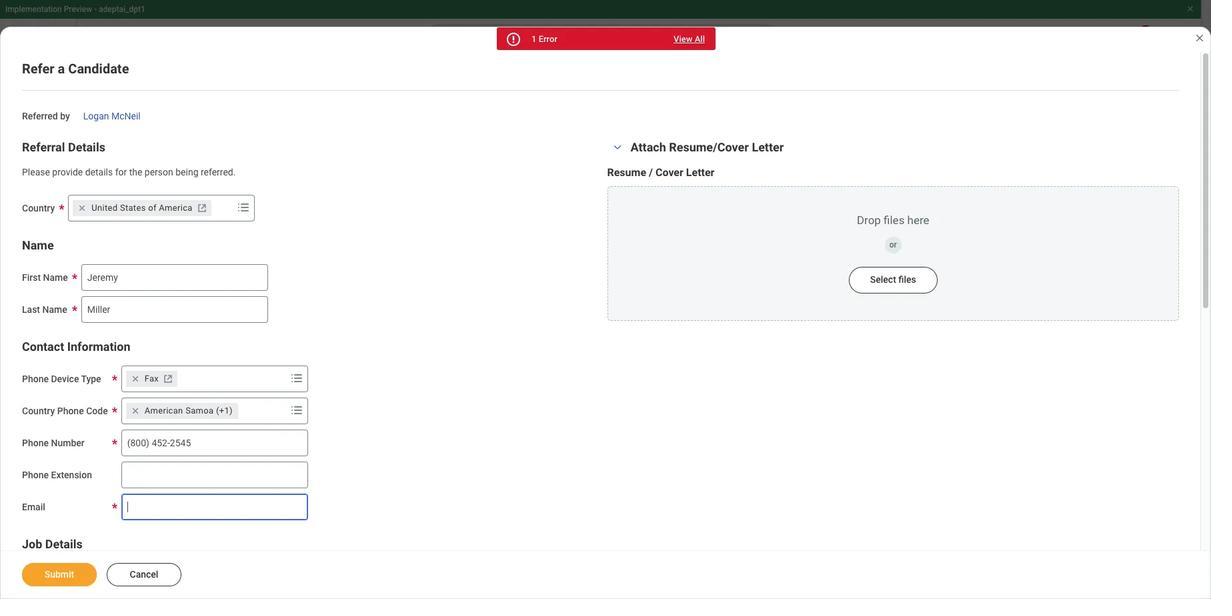 Task type: vqa. For each thing, say whether or not it's contained in the screenshot.
Details
yes



Task type: locate. For each thing, give the bounding box(es) containing it.
referred.
[[201, 167, 236, 177]]

1 horizontal spatial jobs
[[94, 167, 118, 179]]

3
[[797, 153, 812, 184]]

prompts image
[[236, 199, 252, 215], [289, 402, 305, 418]]

phone left code
[[57, 405, 84, 416]]

main content containing 3
[[0, 61, 1211, 599]]

united states of america, press delete to clear value, ctrl + enter opens in new window. option
[[73, 200, 211, 216]]

cell
[[706, 388, 1161, 421], [706, 421, 1161, 453], [706, 453, 1161, 486], [706, 486, 1161, 519], [254, 519, 706, 551], [706, 519, 1161, 551]]

country up phone number
[[22, 405, 55, 416]]

x small image
[[76, 201, 89, 214], [129, 372, 142, 385], [129, 404, 142, 417]]

0 vertical spatial jobs
[[56, 85, 85, 101]]

all
[[695, 34, 705, 44]]

2 vertical spatial x small image
[[129, 404, 142, 417]]

code
[[86, 405, 108, 416]]

select
[[870, 274, 896, 285]]

name right stage
[[314, 374, 335, 383]]

1 vertical spatial job
[[294, 497, 307, 507]]

1 vertical spatial letter
[[686, 166, 715, 179]]

referral details group
[[22, 139, 594, 178]]

country inside contact information group
[[22, 405, 55, 416]]

x small image inside fax, press delete to clear value, ctrl + enter opens in new window. option
[[129, 372, 142, 385]]

information
[[67, 339, 130, 353]]

tab
[[404, 256, 475, 288]]

1 vertical spatial 1
[[1090, 153, 1105, 184]]

x small image left united
[[76, 201, 89, 214]]

details up submit
[[45, 537, 83, 551]]

effective date
[[254, 315, 312, 326]]

0 vertical spatial country
[[22, 202, 55, 213]]

0 horizontal spatial referrals
[[73, 263, 117, 276]]

2 horizontal spatial job
[[294, 497, 307, 507]]

my right my referrals image
[[56, 263, 71, 276]]

my up effective
[[254, 265, 266, 275]]

american samoa (+1) element
[[145, 405, 233, 417]]

x small image inside american samoa (+1), press delete to clear value. option
[[129, 404, 142, 417]]

being
[[176, 167, 198, 177]]

0 vertical spatial letter
[[752, 140, 784, 154]]

last
[[22, 304, 40, 315]]

0
[[943, 153, 958, 184]]

details
[[68, 140, 105, 154], [45, 537, 83, 551]]

email
[[22, 501, 45, 512]]

provide
[[52, 167, 83, 177]]

x small image left american
[[129, 404, 142, 417]]

job right spotlight
[[294, 497, 307, 507]]

media
[[284, 399, 306, 409]]

2 horizontal spatial referrals
[[801, 187, 832, 197]]

name up my referrals image
[[22, 238, 54, 252]]

name group
[[22, 237, 594, 323]]

united states of america element
[[92, 202, 193, 214]]

letter inside region
[[686, 166, 715, 179]]

column header
[[706, 361, 1161, 388]]

resume
[[607, 166, 646, 179]]

of
[[148, 202, 157, 212]]

phone for phone device type
[[22, 373, 49, 384]]

1 left error
[[532, 34, 537, 44]]

refer a candidate dialog
[[0, 27, 1211, 599]]

candidate
[[68, 61, 129, 77]]

referral up spotlight
[[260, 465, 288, 474]]

first name
[[22, 272, 68, 283]]

letter left 3 in the top right of the page
[[752, 140, 784, 154]]

referrals inside 3 active referrals
[[801, 187, 832, 197]]

1 horizontal spatial 1
[[1090, 153, 1105, 184]]

effective
[[254, 315, 291, 326]]

0 vertical spatial x small image
[[76, 201, 89, 214]]

overview
[[56, 135, 100, 147]]

1 vertical spatial country
[[22, 405, 55, 416]]

contact information button
[[22, 339, 130, 353]]

my referrals image
[[24, 261, 40, 278]]

referral stage name row
[[254, 361, 1161, 388]]

implementation
[[5, 5, 62, 14]]

attach resume/cover letter
[[631, 140, 784, 154]]

person
[[145, 167, 173, 177]]

job
[[73, 199, 91, 211], [294, 497, 307, 507], [22, 537, 42, 551]]

cell for direct referral
[[706, 421, 1161, 453]]

details up the browse jobs
[[68, 140, 105, 154]]

number
[[51, 437, 85, 448]]

x small image for phone device type
[[129, 372, 142, 385]]

1 inside the 1 rank
[[1090, 153, 1105, 184]]

rank
[[1088, 187, 1106, 197]]

1 country from the top
[[22, 202, 55, 213]]

2 country from the top
[[22, 405, 55, 416]]

1 vertical spatial details
[[45, 537, 83, 551]]

prompts image right social
[[289, 402, 305, 418]]

active
[[777, 187, 799, 197]]

referral up social
[[261, 374, 289, 383]]

american samoa (+1)
[[145, 405, 233, 415]]

0 vertical spatial prompts image
[[236, 199, 252, 215]]

stage
[[291, 374, 312, 383]]

my referrals
[[56, 263, 117, 276], [254, 265, 302, 275]]

job details
[[22, 537, 83, 551]]

0 horizontal spatial my referrals
[[56, 263, 117, 276]]

1 horizontal spatial my referrals
[[254, 265, 302, 275]]

Email text field
[[121, 493, 308, 520]]

total
[[930, 187, 948, 197]]

country for country
[[22, 202, 55, 213]]

fax element
[[145, 373, 159, 385]]

spotlight job
[[260, 497, 307, 507]]

3 active referrals
[[777, 153, 832, 197]]

phone up email on the bottom left of page
[[22, 469, 49, 480]]

logan
[[83, 111, 109, 121]]

resume/cover
[[669, 140, 749, 154]]

logan mcneil link
[[83, 108, 141, 121]]

1 horizontal spatial referrals
[[268, 265, 302, 275]]

social media referral
[[260, 399, 336, 409]]

attach
[[631, 140, 666, 154]]

referral up the please
[[22, 140, 65, 154]]

for
[[115, 167, 127, 177]]

my referrals right my referrals image
[[56, 263, 117, 276]]

1 horizontal spatial prompts image
[[289, 402, 305, 418]]

direct referral row
[[254, 421, 1161, 453]]

my for my referrals image
[[56, 263, 71, 276]]

1 vertical spatial jobs
[[94, 167, 118, 179]]

referral inside 'row'
[[260, 465, 288, 474]]

contact
[[22, 339, 64, 353]]

name right last
[[42, 304, 67, 315]]

0 vertical spatial details
[[68, 140, 105, 154]]

x small image for country
[[76, 201, 89, 214]]

my referrals inside my referrals tab list
[[254, 265, 302, 275]]

implementation preview -   adeptai_dpt1 banner
[[0, 0, 1201, 61]]

referrals inside tab list
[[268, 265, 302, 275]]

attach resume/cover letter button
[[631, 140, 784, 154]]

referral application row
[[254, 453, 1161, 486]]

referred
[[22, 111, 58, 121]]

phone
[[22, 373, 49, 384], [57, 405, 84, 416], [22, 437, 49, 448], [22, 469, 49, 480]]

1 up rank
[[1090, 153, 1105, 184]]

job inside refer a candidate dialog
[[22, 537, 42, 551]]

referral inside group
[[22, 140, 65, 154]]

samoa
[[186, 405, 214, 415]]

2 vertical spatial job
[[22, 537, 42, 551]]

referral inside popup button
[[261, 374, 289, 383]]

referral details
[[22, 140, 105, 154]]

files
[[899, 274, 916, 285]]

Phone Extension text field
[[121, 461, 308, 488]]

prompts image for country phone code
[[289, 402, 305, 418]]

american samoa (+1), press delete to clear value. option
[[126, 403, 238, 419]]

details for job details
[[45, 537, 83, 551]]

heatmap image
[[24, 133, 40, 149]]

extension
[[51, 469, 92, 480]]

jobs
[[56, 85, 85, 101], [94, 167, 118, 179]]

0 horizontal spatial job
[[22, 537, 42, 551]]

0 vertical spatial job
[[73, 199, 91, 211]]

my referrals up effective date
[[254, 265, 302, 275]]

logan mcneil
[[83, 111, 141, 121]]

1 rank
[[1088, 153, 1106, 197]]

row
[[254, 519, 1161, 551]]

job inside row
[[294, 497, 307, 507]]

0 horizontal spatial prompts image
[[236, 199, 252, 215]]

country up document star icon
[[22, 202, 55, 213]]

my job alerts link
[[11, 189, 202, 221]]

spotlight
[[260, 497, 292, 507]]

cell for referral application
[[706, 453, 1161, 486]]

ext link image
[[162, 372, 175, 385]]

phone device type
[[22, 373, 101, 384]]

0 horizontal spatial letter
[[686, 166, 715, 179]]

job left united
[[73, 199, 91, 211]]

1 inside refer a candidate dialog
[[532, 34, 537, 44]]

job details button
[[22, 537, 83, 551]]

1 vertical spatial prompts image
[[289, 402, 305, 418]]

close environment banner image
[[1187, 5, 1195, 13]]

my inside tab list
[[254, 265, 266, 275]]

type
[[81, 373, 101, 384]]

letter down attach resume/cover letter "button"
[[686, 166, 715, 179]]

1
[[532, 34, 537, 44], [1090, 153, 1105, 184]]

phone left device
[[22, 373, 49, 384]]

notifications element
[[1081, 25, 1119, 55]]

1 vertical spatial x small image
[[129, 372, 142, 385]]

overview link
[[11, 125, 202, 157]]

referrals down 3 in the top right of the page
[[801, 187, 832, 197]]

phone for phone number
[[22, 437, 49, 448]]

my referrals inside my referrals link
[[56, 263, 117, 276]]

preview
[[64, 5, 92, 14]]

my right notifications large icon on the left of page
[[56, 199, 71, 211]]

direct
[[260, 432, 281, 441]]

referrals
[[801, 187, 832, 197], [73, 263, 117, 276], [268, 265, 302, 275]]

referral for referral application
[[260, 465, 288, 474]]

1 for 1 rank
[[1090, 153, 1105, 184]]

referrals up effective date
[[268, 265, 302, 275]]

exclamation image
[[508, 35, 518, 45]]

main content
[[0, 61, 1211, 599]]

jobs hub
[[56, 85, 113, 101]]

my
[[56, 199, 71, 211], [56, 263, 71, 276], [254, 265, 266, 275]]

details inside group
[[68, 140, 105, 154]]

my for notifications large icon on the left of page
[[56, 199, 71, 211]]

phone left number
[[22, 437, 49, 448]]

prompts image right ext link icon
[[236, 199, 252, 215]]

1 horizontal spatial job
[[73, 199, 91, 211]]

x small image left the fax element
[[129, 372, 142, 385]]

0 horizontal spatial 1
[[532, 34, 537, 44]]

job down email on the bottom left of page
[[22, 537, 42, 551]]

referrals right first name
[[73, 263, 117, 276]]

last name
[[22, 304, 67, 315]]

job inside navigation pane region
[[73, 199, 91, 211]]

0 vertical spatial 1
[[532, 34, 537, 44]]



Task type: describe. For each thing, give the bounding box(es) containing it.
column header inside main content
[[706, 361, 1161, 388]]

referral right the media
[[308, 399, 336, 409]]

please
[[22, 167, 50, 177]]

united
[[92, 202, 118, 212]]

refer
[[22, 61, 54, 77]]

date
[[293, 315, 312, 326]]

referral right direct
[[283, 432, 311, 441]]

country for country phone code
[[22, 405, 55, 416]]

name right first
[[43, 272, 68, 283]]

adeptai_dpt1
[[99, 5, 145, 14]]

application
[[290, 465, 330, 474]]

details for referral details
[[68, 140, 105, 154]]

x small image for country phone code
[[129, 404, 142, 417]]

first
[[22, 272, 41, 283]]

country phone code
[[22, 405, 108, 416]]

profile logan mcneil element
[[1156, 25, 1193, 55]]

my referrals tab list
[[241, 256, 1184, 288]]

a
[[58, 61, 65, 77]]

phone for phone extension
[[22, 469, 49, 480]]

chevron down image
[[609, 143, 625, 152]]

cancel button
[[107, 563, 181, 586]]

contact information
[[22, 339, 130, 353]]

social media referral row
[[254, 388, 1161, 421]]

fax
[[145, 373, 159, 383]]

mcneil
[[111, 111, 141, 121]]

(+1)
[[216, 405, 233, 415]]

by
[[60, 111, 70, 121]]

fax, press delete to clear value, ctrl + enter opens in new window. option
[[126, 371, 178, 387]]

phone extension
[[22, 469, 92, 480]]

cell for spotlight job
[[706, 486, 1161, 519]]

close refer a candidate image
[[1195, 33, 1205, 43]]

referred by
[[22, 111, 70, 121]]

cover
[[656, 166, 684, 179]]

social
[[260, 399, 282, 409]]

referral for referral details
[[22, 140, 65, 154]]

direct referral
[[260, 432, 311, 441]]

job for my
[[73, 199, 91, 211]]

hub
[[89, 85, 113, 101]]

1 horizontal spatial letter
[[752, 140, 784, 154]]

my tasks element
[[1119, 25, 1156, 55]]

select files button
[[849, 267, 938, 293]]

ext link image
[[195, 201, 209, 214]]

the
[[129, 167, 142, 177]]

contact information group
[[22, 339, 594, 520]]

referrals inside navigation pane region
[[73, 263, 117, 276]]

name button
[[22, 238, 54, 252]]

job for spotlight
[[294, 497, 307, 507]]

attach resume/cover letter group
[[607, 139, 1179, 321]]

america
[[159, 202, 193, 212]]

0 horizontal spatial jobs
[[56, 85, 85, 101]]

american
[[145, 405, 183, 415]]

First Name text field
[[81, 264, 268, 291]]

phone number
[[22, 437, 85, 448]]

referral stage name button
[[255, 362, 706, 387]]

refer a candidate
[[22, 61, 129, 77]]

select files
[[870, 274, 916, 285]]

search image
[[24, 165, 40, 181]]

cell for social media referral
[[706, 388, 1161, 421]]

transformation import image
[[175, 85, 191, 101]]

view all
[[674, 34, 705, 44]]

submit button
[[22, 563, 97, 586]]

name inside referral stage name popup button
[[314, 374, 335, 383]]

referral details button
[[22, 140, 105, 154]]

Phone Number text field
[[121, 429, 308, 456]]

prompts image for country
[[236, 199, 252, 215]]

referral stage name
[[261, 374, 335, 383]]

navigation pane region
[[0, 61, 213, 599]]

jobs hub element
[[56, 84, 165, 103]]

prompts image
[[289, 370, 305, 386]]

my referrals link
[[11, 253, 202, 286]]

states
[[120, 202, 146, 212]]

implementation preview -   adeptai_dpt1
[[5, 5, 145, 14]]

view
[[674, 34, 693, 44]]

or
[[890, 240, 897, 249]]

submit
[[45, 569, 74, 580]]

error
[[539, 34, 558, 44]]

-
[[94, 5, 97, 14]]

device
[[51, 373, 79, 384]]

spotlight job row
[[254, 486, 1161, 519]]

please provide details for the person being referred.
[[22, 167, 236, 177]]

resume / cover letter region
[[607, 166, 1179, 321]]

united states of america
[[92, 202, 193, 212]]

cancel
[[130, 569, 158, 580]]

alerts
[[94, 199, 123, 211]]

browse jobs
[[56, 167, 118, 179]]

document star image
[[24, 229, 40, 245]]

referral for referral stage name
[[261, 374, 289, 383]]

/
[[649, 166, 653, 179]]

details
[[85, 167, 113, 177]]

0 total points
[[930, 153, 972, 197]]

browse jobs link
[[11, 157, 202, 189]]

referral application
[[260, 465, 330, 474]]

resume / cover letter
[[607, 166, 715, 179]]

notifications large image
[[24, 197, 40, 213]]

Last Name text field
[[81, 296, 268, 323]]

1 for 1 error
[[532, 34, 537, 44]]



